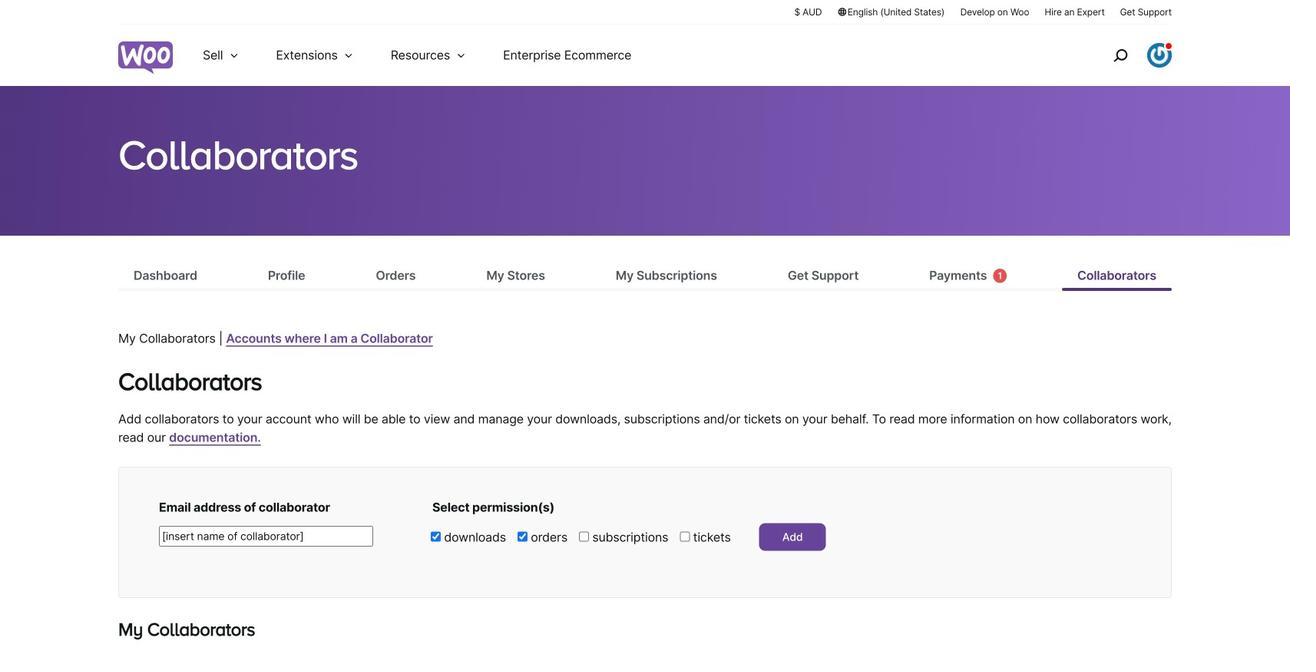 Task type: locate. For each thing, give the bounding box(es) containing it.
None checkbox
[[517, 532, 527, 542], [680, 532, 690, 542], [517, 532, 527, 542], [680, 532, 690, 542]]

None checkbox
[[431, 532, 441, 542], [579, 532, 589, 542], [431, 532, 441, 542], [579, 532, 589, 542]]



Task type: describe. For each thing, give the bounding box(es) containing it.
open account menu image
[[1147, 43, 1172, 68]]

service navigation menu element
[[1080, 30, 1172, 80]]

search image
[[1108, 43, 1133, 68]]



